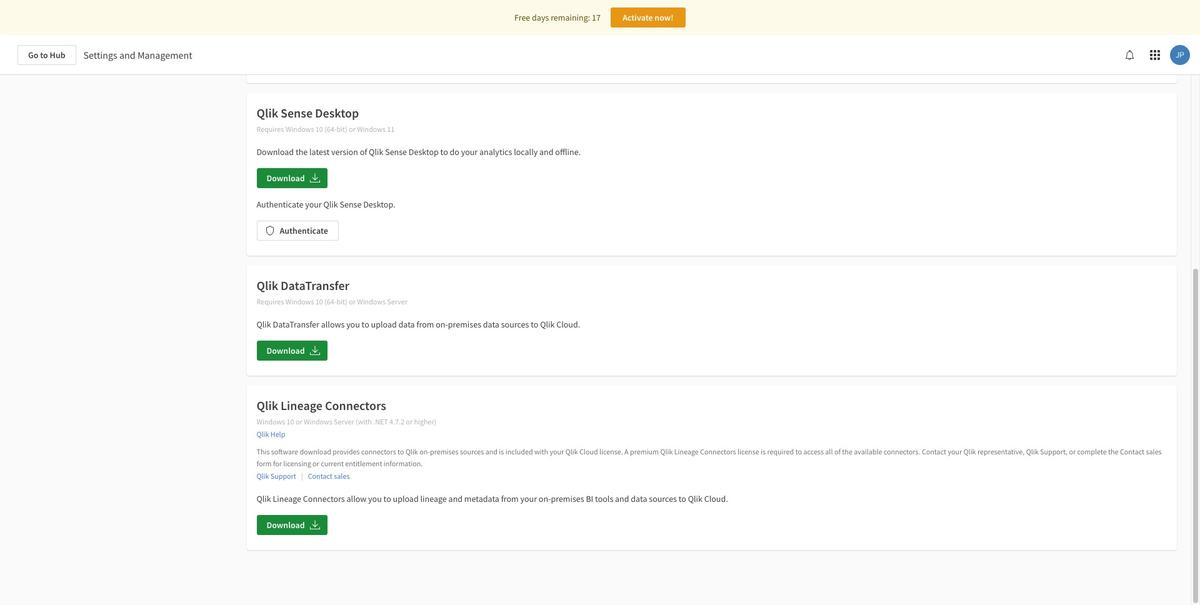Task type: describe. For each thing, give the bounding box(es) containing it.
11
[[387, 124, 395, 134]]

james peterson image
[[1171, 45, 1191, 65]]

support
[[271, 472, 296, 481]]

qlik inside qlik datatransfer requires windows 10 (64-bit) or windows server
[[257, 277, 278, 293]]

complete
[[1078, 447, 1107, 456]]

allow
[[347, 494, 367, 505]]

0 vertical spatial cloud.
[[557, 319, 581, 330]]

on- inside this software download provides connectors to qlik on-premises sources and is included with your qlik cloud license. a premium qlik lineage connectors license is required to access all of the available connectors. contact your qlik representative, qlik support, or complete the contact sales form for licensing or current entitlement information. qlik support | contact sales
[[420, 447, 430, 456]]

form
[[257, 459, 272, 469]]

your right do
[[461, 146, 478, 157]]

of inside this software download provides connectors to qlik on-premises sources and is included with your qlik cloud license. a premium qlik lineage connectors license is required to access all of the available connectors. contact your qlik representative, qlik support, or complete the contact sales form for licensing or current entitlement information. qlik support | contact sales
[[835, 447, 841, 456]]

server inside the "windows 10 or windows server (with .net 4.7.2 or higher) qlik help"
[[334, 417, 354, 426]]

contact sales link
[[308, 472, 350, 481]]

or inside qlik datatransfer requires windows 10 (64-bit) or windows server
[[349, 297, 356, 306]]

this
[[257, 447, 270, 456]]

(with
[[356, 417, 372, 426]]

a
[[625, 447, 629, 456]]

access
[[804, 447, 824, 456]]

datatransfer for requires
[[281, 277, 350, 293]]

download the latest version of qlik sense desktop to do your analytics locally and offline.
[[257, 146, 581, 157]]

activate
[[623, 12, 653, 23]]

connectors inside this software download provides connectors to qlik on-premises sources and is included with your qlik cloud license. a premium qlik lineage connectors license is required to access all of the available connectors. contact your qlik representative, qlik support, or complete the contact sales form for licensing or current entitlement information. qlik support | contact sales
[[701, 447, 737, 456]]

2 horizontal spatial data
[[631, 494, 648, 505]]

download for qlik lineage connectors
[[267, 520, 305, 531]]

2 vertical spatial premises
[[551, 494, 585, 505]]

0 horizontal spatial sales
[[334, 472, 350, 481]]

qlik support link
[[257, 472, 296, 481]]

entitlement
[[345, 459, 382, 469]]

activate now! link
[[611, 8, 686, 28]]

1 horizontal spatial contact
[[923, 447, 947, 456]]

1 vertical spatial you
[[368, 494, 382, 505]]

authenticate your qlik sense desktop.
[[257, 199, 396, 210]]

premium
[[631, 447, 659, 456]]

with
[[535, 447, 549, 456]]

and inside this software download provides connectors to qlik on-premises sources and is included with your qlik cloud license. a premium qlik lineage connectors license is required to access all of the available connectors. contact your qlik representative, qlik support, or complete the contact sales form for licensing or current entitlement information. qlik support | contact sales
[[486, 447, 498, 456]]

qlik help link
[[257, 428, 1167, 441]]

server inside qlik datatransfer requires windows 10 (64-bit) or windows server
[[387, 297, 408, 306]]

metadata
[[465, 494, 500, 505]]

this software download provides connectors to qlik on-premises sources and is included with your qlik cloud license. a premium qlik lineage connectors license is required to access all of the available connectors. contact your qlik representative, qlik support, or complete the contact sales form for licensing or current entitlement information. qlik support | contact sales
[[257, 447, 1163, 481]]

0 horizontal spatial you
[[347, 319, 360, 330]]

and right tools
[[616, 494, 630, 505]]

premises inside this software download provides connectors to qlik on-premises sources and is included with your qlik cloud license. a premium qlik lineage connectors license is required to access all of the available connectors. contact your qlik representative, qlik support, or complete the contact sales form for licensing or current entitlement information. qlik support | contact sales
[[430, 447, 459, 456]]

your left representative,
[[949, 447, 963, 456]]

lineage for qlik lineage connectors allow you to upload lineage and metadata from your on-premises bi tools and data sources to qlik cloud.
[[273, 494, 302, 505]]

1 vertical spatial upload
[[393, 494, 419, 505]]

desktop inside qlik sense desktop requires windows 10 (64-bit) or windows 11
[[315, 105, 359, 120]]

0 vertical spatial from
[[417, 319, 434, 330]]

0 vertical spatial upload
[[371, 319, 397, 330]]

help
[[271, 429, 285, 439]]

authenticate button
[[257, 220, 339, 240]]

version
[[332, 146, 358, 157]]

for
[[273, 459, 282, 469]]

0 horizontal spatial of
[[360, 146, 367, 157]]

2 horizontal spatial contact
[[1121, 447, 1145, 456]]

0 vertical spatial premises
[[448, 319, 482, 330]]

1 horizontal spatial cloud.
[[705, 494, 729, 505]]

download button for desktop
[[257, 168, 328, 188]]

all
[[826, 447, 833, 456]]

offline.
[[556, 146, 581, 157]]

1 horizontal spatial the
[[843, 447, 853, 456]]

management
[[138, 49, 192, 61]]

desktop.
[[364, 199, 396, 210]]

locally
[[514, 146, 538, 157]]

2 vertical spatial sources
[[649, 494, 677, 505]]

software
[[271, 447, 298, 456]]

connectors for qlik lineage connectors
[[325, 397, 387, 413]]

cloud
[[580, 447, 598, 456]]

2 is from the left
[[761, 447, 766, 456]]

provides
[[333, 447, 360, 456]]

1 horizontal spatial data
[[483, 319, 500, 330]]

1 vertical spatial sense
[[385, 146, 407, 157]]

qlik lineage connectors
[[257, 397, 387, 413]]

2 horizontal spatial the
[[1109, 447, 1119, 456]]

requires inside qlik datatransfer requires windows 10 (64-bit) or windows server
[[257, 297, 284, 306]]

authenticate for authenticate your qlik sense desktop.
[[257, 199, 304, 210]]

2 vertical spatial sense
[[340, 199, 362, 210]]

your up the authenticate button
[[305, 199, 322, 210]]

go to hub
[[28, 49, 65, 61]]

4.7.2
[[390, 417, 405, 426]]

and right settings
[[119, 49, 136, 61]]

current
[[321, 459, 344, 469]]

lineage for qlik lineage connectors
[[281, 397, 323, 413]]

authenticate for authenticate
[[280, 225, 328, 236]]

bit) inside qlik datatransfer requires windows 10 (64-bit) or windows server
[[337, 297, 348, 306]]

1 is from the left
[[499, 447, 504, 456]]

bit) inside qlik sense desktop requires windows 10 (64-bit) or windows 11
[[337, 124, 348, 134]]

windows 10 or windows server (with .net 4.7.2 or higher) qlik help
[[257, 417, 437, 439]]

analytics
[[480, 146, 512, 157]]

connectors for qlik lineage connectors allow you to upload lineage and metadata from your on-premises bi tools and data sources to qlik cloud.
[[303, 494, 345, 505]]



Task type: vqa. For each thing, say whether or not it's contained in the screenshot.
Qlik inside the Qlik DataTransfer Requires Windows 10 (64-bit) or Windows Server
yes



Task type: locate. For each thing, give the bounding box(es) containing it.
0 vertical spatial datatransfer
[[281, 277, 350, 293]]

.net
[[374, 417, 388, 426]]

0 horizontal spatial is
[[499, 447, 504, 456]]

|
[[301, 472, 303, 481]]

2 bit) from the top
[[337, 297, 348, 306]]

0 horizontal spatial the
[[296, 146, 308, 157]]

0 vertical spatial sense
[[281, 105, 313, 120]]

your right metadata
[[521, 494, 537, 505]]

0 horizontal spatial data
[[399, 319, 415, 330]]

license.
[[600, 447, 623, 456]]

0 vertical spatial you
[[347, 319, 360, 330]]

lineage down support
[[273, 494, 302, 505]]

1 requires from the top
[[257, 124, 284, 134]]

hub
[[50, 49, 65, 61]]

representative,
[[978, 447, 1025, 456]]

1 vertical spatial lineage
[[675, 447, 699, 456]]

1 horizontal spatial on-
[[436, 319, 448, 330]]

10 inside qlik sense desktop requires windows 10 (64-bit) or windows 11
[[316, 124, 323, 134]]

0 vertical spatial authenticate
[[257, 199, 304, 210]]

to
[[40, 49, 48, 61], [441, 146, 448, 157], [362, 319, 370, 330], [531, 319, 539, 330], [398, 447, 404, 456], [796, 447, 803, 456], [384, 494, 391, 505], [679, 494, 687, 505]]

authenticate
[[257, 199, 304, 210], [280, 225, 328, 236]]

1 vertical spatial sources
[[460, 447, 484, 456]]

contact right connectors.
[[923, 447, 947, 456]]

10 up latest on the top
[[316, 124, 323, 134]]

authenticate down authenticate your qlik sense desktop.
[[280, 225, 328, 236]]

contact
[[923, 447, 947, 456], [1121, 447, 1145, 456], [308, 472, 333, 481]]

information.
[[384, 459, 423, 469]]

0 vertical spatial requires
[[257, 124, 284, 134]]

sense left desktop.
[[340, 199, 362, 210]]

free
[[515, 12, 531, 23]]

desktop up version
[[315, 105, 359, 120]]

of right version
[[360, 146, 367, 157]]

main content containing qlik sense desktop
[[0, 0, 1201, 605]]

2 vertical spatial download button
[[257, 516, 328, 536]]

0 horizontal spatial desktop
[[315, 105, 359, 120]]

17
[[592, 12, 601, 23]]

1 vertical spatial (64-
[[325, 297, 337, 306]]

0 vertical spatial on-
[[436, 319, 448, 330]]

1 vertical spatial requires
[[257, 297, 284, 306]]

connectors up the (with
[[325, 397, 387, 413]]

contact down the current
[[308, 472, 333, 481]]

(64- inside qlik datatransfer requires windows 10 (64-bit) or windows server
[[325, 297, 337, 306]]

available
[[855, 447, 883, 456]]

qlik inside qlik sense desktop requires windows 10 (64-bit) or windows 11
[[257, 105, 278, 120]]

1 download button from the top
[[257, 168, 328, 188]]

0 vertical spatial (64-
[[325, 124, 337, 134]]

0 horizontal spatial on-
[[420, 447, 430, 456]]

0 vertical spatial lineage
[[281, 397, 323, 413]]

you right allows
[[347, 319, 360, 330]]

10 up software at the bottom of page
[[287, 417, 294, 426]]

allows
[[321, 319, 345, 330]]

connectors
[[325, 397, 387, 413], [701, 447, 737, 456], [303, 494, 345, 505]]

1 horizontal spatial sense
[[340, 199, 362, 210]]

0 vertical spatial download button
[[257, 168, 328, 188]]

sense up latest on the top
[[281, 105, 313, 120]]

2 horizontal spatial sense
[[385, 146, 407, 157]]

1 vertical spatial on-
[[420, 447, 430, 456]]

datatransfer up allows
[[281, 277, 350, 293]]

cloud.
[[557, 319, 581, 330], [705, 494, 729, 505]]

connectors down the qlik help link
[[701, 447, 737, 456]]

the right 'all' at the bottom right of page
[[843, 447, 853, 456]]

1 vertical spatial 10
[[316, 297, 323, 306]]

2 download button from the top
[[257, 341, 328, 361]]

0 vertical spatial desktop
[[315, 105, 359, 120]]

download
[[257, 146, 294, 157], [267, 172, 305, 184], [267, 345, 305, 356], [267, 520, 305, 531]]

remaining:
[[551, 12, 591, 23]]

0 vertical spatial sources
[[501, 319, 529, 330]]

2 vertical spatial 10
[[287, 417, 294, 426]]

or
[[349, 124, 356, 134], [349, 297, 356, 306], [296, 417, 302, 426], [406, 417, 413, 426], [1070, 447, 1077, 456], [313, 459, 319, 469]]

and left "included"
[[486, 447, 498, 456]]

connectors.
[[884, 447, 921, 456]]

0 horizontal spatial server
[[334, 417, 354, 426]]

1 (64- from the top
[[325, 124, 337, 134]]

upload left lineage
[[393, 494, 419, 505]]

datatransfer inside qlik datatransfer requires windows 10 (64-bit) or windows server
[[281, 277, 350, 293]]

from
[[417, 319, 434, 330], [501, 494, 519, 505]]

data
[[399, 319, 415, 330], [483, 319, 500, 330], [631, 494, 648, 505]]

desktop left do
[[409, 146, 439, 157]]

1 bit) from the top
[[337, 124, 348, 134]]

0 vertical spatial bit)
[[337, 124, 348, 134]]

bit)
[[337, 124, 348, 134], [337, 297, 348, 306]]

qlik
[[257, 105, 278, 120], [369, 146, 384, 157], [324, 199, 338, 210], [257, 277, 278, 293], [257, 319, 271, 330], [540, 319, 555, 330], [257, 397, 278, 413], [257, 429, 269, 439], [406, 447, 418, 456], [566, 447, 578, 456], [661, 447, 673, 456], [964, 447, 977, 456], [1027, 447, 1039, 456], [257, 472, 269, 481], [257, 494, 271, 505], [688, 494, 703, 505]]

main content
[[0, 0, 1201, 605]]

(64- up latest on the top
[[325, 124, 337, 134]]

download button
[[257, 168, 328, 188], [257, 341, 328, 361], [257, 516, 328, 536]]

included
[[506, 447, 533, 456]]

2 requires from the top
[[257, 297, 284, 306]]

sales down the current
[[334, 472, 350, 481]]

2 vertical spatial connectors
[[303, 494, 345, 505]]

server left the (with
[[334, 417, 354, 426]]

on-
[[436, 319, 448, 330], [420, 447, 430, 456], [539, 494, 551, 505]]

download for qlik sense desktop
[[267, 172, 305, 184]]

is
[[499, 447, 504, 456], [761, 447, 766, 456]]

sales
[[1147, 447, 1163, 456], [334, 472, 350, 481]]

you
[[347, 319, 360, 330], [368, 494, 382, 505]]

0 vertical spatial sales
[[1147, 447, 1163, 456]]

0 vertical spatial connectors
[[325, 397, 387, 413]]

lineage down the qlik help link
[[675, 447, 699, 456]]

download button down support
[[257, 516, 328, 536]]

3 download button from the top
[[257, 516, 328, 536]]

activate now!
[[623, 12, 674, 23]]

10
[[316, 124, 323, 134], [316, 297, 323, 306], [287, 417, 294, 426]]

sense inside qlik sense desktop requires windows 10 (64-bit) or windows 11
[[281, 105, 313, 120]]

sources inside this software download provides connectors to qlik on-premises sources and is included with your qlik cloud license. a premium qlik lineage connectors license is required to access all of the available connectors. contact your qlik representative, qlik support, or complete the contact sales form for licensing or current entitlement information. qlik support | contact sales
[[460, 447, 484, 456]]

qlik datatransfer requires windows 10 (64-bit) or windows server
[[257, 277, 408, 306]]

1 horizontal spatial sources
[[501, 319, 529, 330]]

and right lineage
[[449, 494, 463, 505]]

server up qlik datatransfer allows you to upload data from on-premises data sources to qlik cloud.
[[387, 297, 408, 306]]

go
[[28, 49, 38, 61]]

0 vertical spatial of
[[360, 146, 367, 157]]

1 vertical spatial datatransfer
[[273, 319, 320, 330]]

requires inside qlik sense desktop requires windows 10 (64-bit) or windows 11
[[257, 124, 284, 134]]

lineage inside this software download provides connectors to qlik on-premises sources and is included with your qlik cloud license. a premium qlik lineage connectors license is required to access all of the available connectors. contact your qlik representative, qlik support, or complete the contact sales form for licensing or current entitlement information. qlik support | contact sales
[[675, 447, 699, 456]]

1 horizontal spatial server
[[387, 297, 408, 306]]

go to hub link
[[18, 45, 76, 65]]

server
[[387, 297, 408, 306], [334, 417, 354, 426]]

2 vertical spatial on-
[[539, 494, 551, 505]]

your right with
[[550, 447, 564, 456]]

the right "complete"
[[1109, 447, 1119, 456]]

of right 'all' at the bottom right of page
[[835, 447, 841, 456]]

1 horizontal spatial desktop
[[409, 146, 439, 157]]

qlik datatransfer allows you to upload data from on-premises data sources to qlik cloud.
[[257, 319, 581, 330]]

0 vertical spatial server
[[387, 297, 408, 306]]

qlik lineage connectors allow you to upload lineage and metadata from your on-premises bi tools and data sources to qlik cloud.
[[257, 494, 729, 505]]

2 horizontal spatial sources
[[649, 494, 677, 505]]

0 horizontal spatial contact
[[308, 472, 333, 481]]

is left "included"
[[499, 447, 504, 456]]

upload right allows
[[371, 319, 397, 330]]

connectors down contact sales 'link'
[[303, 494, 345, 505]]

0 horizontal spatial sources
[[460, 447, 484, 456]]

10 inside qlik datatransfer requires windows 10 (64-bit) or windows server
[[316, 297, 323, 306]]

licensing
[[284, 459, 311, 469]]

1 horizontal spatial is
[[761, 447, 766, 456]]

and
[[119, 49, 136, 61], [540, 146, 554, 157], [486, 447, 498, 456], [449, 494, 463, 505], [616, 494, 630, 505]]

required
[[768, 447, 795, 456]]

download button down latest on the top
[[257, 168, 328, 188]]

1 vertical spatial desktop
[[409, 146, 439, 157]]

desktop
[[315, 105, 359, 120], [409, 146, 439, 157]]

datatransfer for allows
[[273, 319, 320, 330]]

now!
[[655, 12, 674, 23]]

download button down allows
[[257, 341, 328, 361]]

lineage
[[281, 397, 323, 413], [675, 447, 699, 456], [273, 494, 302, 505]]

lineage
[[421, 494, 447, 505]]

0 horizontal spatial cloud.
[[557, 319, 581, 330]]

sources
[[501, 319, 529, 330], [460, 447, 484, 456], [649, 494, 677, 505]]

bi
[[586, 494, 594, 505]]

1 horizontal spatial of
[[835, 447, 841, 456]]

settings and management
[[84, 49, 192, 61]]

days
[[532, 12, 549, 23]]

requires
[[257, 124, 284, 134], [257, 297, 284, 306]]

download button for requires
[[257, 341, 328, 361]]

1 vertical spatial download button
[[257, 341, 328, 361]]

authenticate up the authenticate button
[[257, 199, 304, 210]]

1 vertical spatial authenticate
[[280, 225, 328, 236]]

and right locally
[[540, 146, 554, 157]]

1 vertical spatial bit)
[[337, 297, 348, 306]]

higher)
[[414, 417, 437, 426]]

latest
[[310, 146, 330, 157]]

1 vertical spatial cloud.
[[705, 494, 729, 505]]

settings
[[84, 49, 117, 61]]

your
[[461, 146, 478, 157], [305, 199, 322, 210], [550, 447, 564, 456], [949, 447, 963, 456], [521, 494, 537, 505]]

1 horizontal spatial you
[[368, 494, 382, 505]]

1 horizontal spatial from
[[501, 494, 519, 505]]

support,
[[1041, 447, 1068, 456]]

1 vertical spatial server
[[334, 417, 354, 426]]

do
[[450, 146, 460, 157]]

license
[[738, 447, 760, 456]]

the left latest on the top
[[296, 146, 308, 157]]

10 up allows
[[316, 297, 323, 306]]

(64-
[[325, 124, 337, 134], [325, 297, 337, 306]]

2 (64- from the top
[[325, 297, 337, 306]]

is right license
[[761, 447, 766, 456]]

you right allow
[[368, 494, 382, 505]]

1 vertical spatial sales
[[334, 472, 350, 481]]

sense
[[281, 105, 313, 120], [385, 146, 407, 157], [340, 199, 362, 210]]

datatransfer
[[281, 277, 350, 293], [273, 319, 320, 330]]

download for qlik datatransfer
[[267, 345, 305, 356]]

tools
[[596, 494, 614, 505]]

sales right "complete"
[[1147, 447, 1163, 456]]

download
[[300, 447, 331, 456]]

(64- inside qlik sense desktop requires windows 10 (64-bit) or windows 11
[[325, 124, 337, 134]]

1 vertical spatial premises
[[430, 447, 459, 456]]

bit) up version
[[337, 124, 348, 134]]

1 vertical spatial of
[[835, 447, 841, 456]]

lineage up help
[[281, 397, 323, 413]]

2 vertical spatial lineage
[[273, 494, 302, 505]]

connectors
[[362, 447, 396, 456]]

1 vertical spatial from
[[501, 494, 519, 505]]

0 vertical spatial 10
[[316, 124, 323, 134]]

0 horizontal spatial sense
[[281, 105, 313, 120]]

authenticate inside button
[[280, 225, 328, 236]]

qlik sense desktop requires windows 10 (64-bit) or windows 11
[[257, 105, 395, 134]]

10 inside the "windows 10 or windows server (with .net 4.7.2 or higher) qlik help"
[[287, 417, 294, 426]]

0 horizontal spatial from
[[417, 319, 434, 330]]

free days remaining: 17
[[515, 12, 601, 23]]

bit) up allows
[[337, 297, 348, 306]]

2 horizontal spatial on-
[[539, 494, 551, 505]]

or inside qlik sense desktop requires windows 10 (64-bit) or windows 11
[[349, 124, 356, 134]]

qlik inside the "windows 10 or windows server (with .net 4.7.2 or higher) qlik help"
[[257, 429, 269, 439]]

of
[[360, 146, 367, 157], [835, 447, 841, 456]]

(64- up allows
[[325, 297, 337, 306]]

contact right "complete"
[[1121, 447, 1145, 456]]

datatransfer left allows
[[273, 319, 320, 330]]

sense down 11
[[385, 146, 407, 157]]

1 vertical spatial connectors
[[701, 447, 737, 456]]

1 horizontal spatial sales
[[1147, 447, 1163, 456]]



